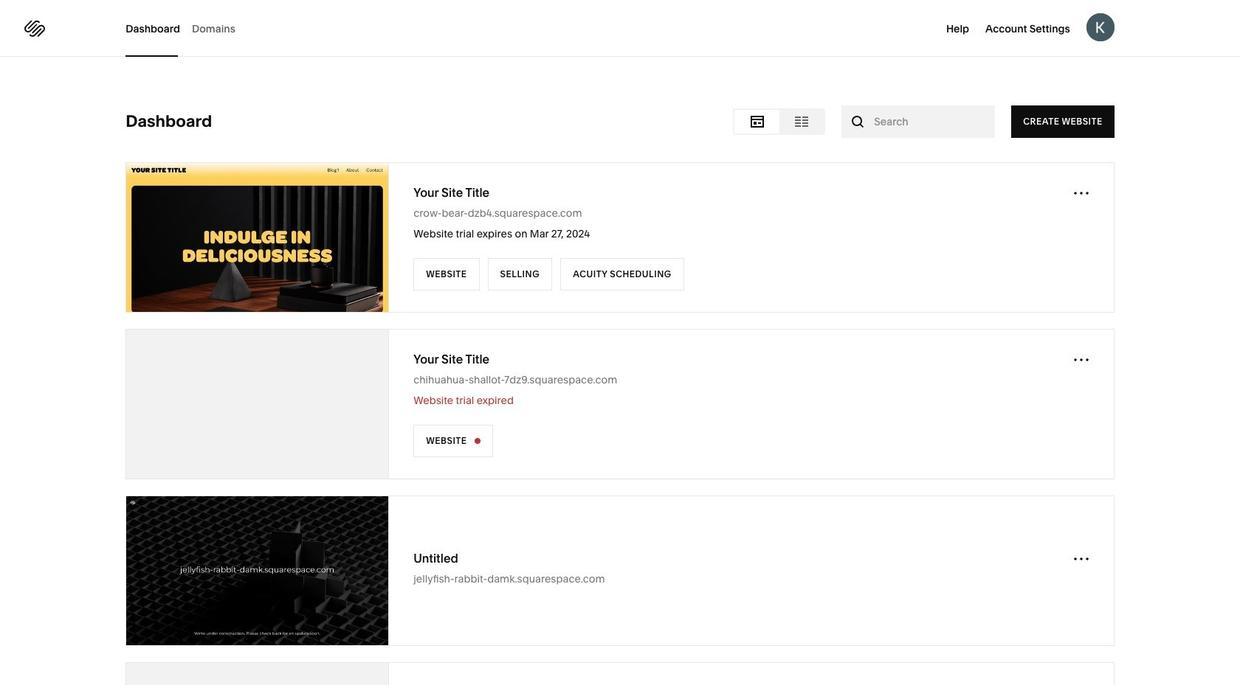 Task type: locate. For each thing, give the bounding box(es) containing it.
Search field
[[874, 114, 963, 130]]

0 vertical spatial tab list
[[126, 0, 247, 57]]

1 horizontal spatial tab list
[[735, 110, 824, 134]]

1 vertical spatial tab list
[[735, 110, 824, 134]]

0 horizontal spatial tab list
[[126, 0, 247, 57]]

tab list
[[126, 0, 247, 57], [735, 110, 824, 134]]



Task type: vqa. For each thing, say whether or not it's contained in the screenshot.
tab list to the right
yes



